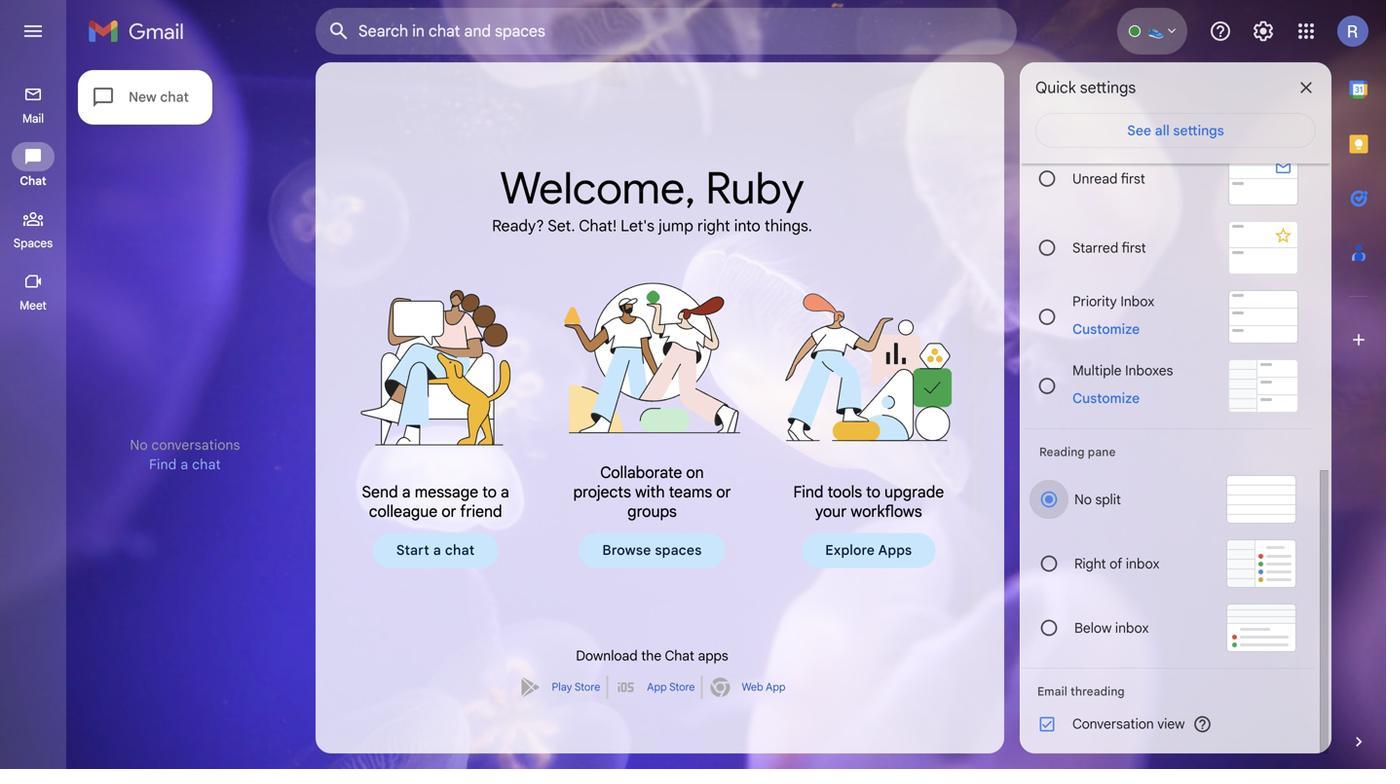Task type: vqa. For each thing, say whether or not it's contained in the screenshot.
THE RESPOND
no



Task type: describe. For each thing, give the bounding box(es) containing it.
colleague
[[369, 502, 438, 522]]

view
[[1158, 716, 1185, 733]]

chat element
[[66, 133, 316, 770]]

quick
[[1036, 78, 1076, 97]]

2 app from the left
[[766, 681, 786, 694]]

1 app from the left
[[647, 681, 667, 694]]

to inside the find tools to upgrade your workflows
[[866, 483, 881, 502]]

inboxes
[[1125, 362, 1174, 379]]

browse
[[602, 542, 651, 559]]

split
[[1096, 491, 1121, 508]]

message
[[415, 483, 478, 502]]

multiple
[[1073, 362, 1122, 379]]

multiple inboxes
[[1073, 362, 1174, 379]]

see
[[1127, 122, 1152, 139]]

send a message to a colleague or friend
[[362, 483, 509, 522]]

no split
[[1075, 491, 1121, 508]]

apps
[[878, 542, 912, 559]]

1 vertical spatial inbox
[[1115, 620, 1149, 637]]

customize button for multiple
[[1061, 387, 1152, 410]]

inbox
[[1121, 293, 1155, 310]]

web app link
[[742, 676, 786, 700]]

find tools to upgrade your workflows
[[794, 483, 944, 522]]

Search in chat and spaces text field
[[359, 21, 924, 41]]

starred
[[1073, 239, 1119, 256]]

search in chat and spaces image
[[322, 14, 357, 49]]

app store link
[[647, 676, 695, 700]]

browse spaces button
[[579, 533, 725, 568]]

the
[[641, 648, 662, 665]]

things.
[[765, 216, 812, 236]]

reading
[[1040, 445, 1085, 460]]

meet
[[20, 299, 47, 313]]

quick settings
[[1036, 78, 1136, 97]]

collaborate
[[600, 463, 682, 483]]

mail
[[22, 112, 44, 126]]

welcome, ruby ready? set. chat! let's jump right into things.
[[492, 161, 812, 236]]

chat!
[[579, 216, 617, 236]]

a for message
[[402, 483, 411, 502]]

explore apps button
[[802, 533, 936, 568]]

groups
[[628, 502, 677, 522]]

web
[[742, 681, 763, 694]]

friend
[[460, 502, 502, 522]]

customize for priority
[[1073, 321, 1140, 338]]

quick settings element
[[1036, 78, 1136, 113]]

upgrade
[[885, 483, 944, 502]]

new
[[129, 89, 157, 106]]

settings image
[[1252, 19, 1275, 43]]

or inside collaborate on projects with teams or groups
[[716, 483, 731, 502]]

apps
[[698, 648, 728, 665]]

0 horizontal spatial chat
[[160, 89, 189, 106]]

explore
[[825, 542, 875, 559]]

teams
[[669, 483, 712, 502]]

app store
[[647, 681, 695, 694]]

a for chat
[[433, 542, 441, 559]]

0 vertical spatial inbox
[[1126, 556, 1160, 573]]

jump
[[659, 216, 694, 236]]

tools
[[828, 483, 862, 502]]

2 horizontal spatial a
[[501, 483, 509, 502]]

spaces
[[14, 236, 53, 251]]

right
[[1075, 556, 1106, 573]]

with
[[635, 483, 665, 502]]

conversation view
[[1073, 716, 1185, 733]]

projects
[[573, 483, 631, 502]]

reading pane element
[[1040, 445, 1297, 460]]

download
[[576, 648, 638, 665]]

send
[[362, 483, 398, 502]]

play store link
[[552, 676, 600, 700]]

all
[[1155, 122, 1170, 139]]

find
[[794, 483, 824, 502]]



Task type: locate. For each thing, give the bounding box(es) containing it.
inbox right below
[[1115, 620, 1149, 637]]

new chat
[[129, 89, 189, 106]]

1 vertical spatial customize
[[1073, 390, 1140, 407]]

tab list
[[1332, 62, 1386, 700]]

chat down mail heading
[[20, 174, 46, 189]]

or right teams at the bottom of page
[[716, 483, 731, 502]]

main menu image
[[21, 19, 45, 43]]

unread
[[1073, 170, 1118, 187]]

first right starred
[[1122, 239, 1146, 256]]

first
[[1121, 170, 1146, 187], [1122, 239, 1146, 256]]

inbox
[[1126, 556, 1160, 573], [1115, 620, 1149, 637]]

collaborate on projects with teams or groups
[[573, 463, 731, 522]]

customize button
[[1061, 318, 1152, 341], [1061, 387, 1152, 410]]

settings right all
[[1173, 122, 1224, 139]]

ready?
[[492, 216, 544, 236]]

support image
[[1209, 19, 1232, 43]]

0 vertical spatial chat
[[160, 89, 189, 106]]

1 horizontal spatial to
[[866, 483, 881, 502]]

0 vertical spatial customize
[[1073, 321, 1140, 338]]

email
[[1038, 685, 1068, 700]]

conversation
[[1073, 716, 1154, 733]]

priority inbox
[[1073, 293, 1155, 310]]

1 horizontal spatial chat
[[445, 542, 475, 559]]

chat down friend
[[445, 542, 475, 559]]

of
[[1110, 556, 1123, 573]]

email threading element
[[1038, 685, 1299, 700]]

1 horizontal spatial chat
[[665, 648, 695, 665]]

0 horizontal spatial settings
[[1080, 78, 1136, 97]]

gmail image
[[88, 12, 194, 51]]

right
[[697, 216, 730, 236]]

chat inside "heading"
[[20, 174, 46, 189]]

ruby
[[706, 161, 805, 216]]

unread first
[[1073, 170, 1146, 187]]

set.
[[548, 216, 575, 236]]

on
[[686, 463, 704, 483]]

Search in mail search field
[[316, 8, 1017, 55]]

a right message
[[501, 483, 509, 502]]

below
[[1075, 620, 1112, 637]]

a inside button
[[433, 542, 441, 559]]

start a chat button
[[373, 533, 498, 568]]

2 to from the left
[[866, 483, 881, 502]]

a right 'start'
[[433, 542, 441, 559]]

no
[[1075, 491, 1092, 508]]

active image
[[1149, 23, 1164, 39]]

or left friend
[[442, 502, 457, 522]]

start
[[396, 542, 430, 559]]

1 horizontal spatial app
[[766, 681, 786, 694]]

app right web
[[766, 681, 786, 694]]

start a chat
[[396, 542, 475, 559]]

1 store from the left
[[575, 681, 600, 694]]

meet heading
[[0, 298, 66, 314]]

app
[[647, 681, 667, 694], [766, 681, 786, 694]]

play store
[[552, 681, 600, 694]]

0 vertical spatial first
[[1121, 170, 1146, 187]]

settings
[[1080, 78, 1136, 97], [1173, 122, 1224, 139]]

workflows
[[851, 502, 922, 522]]

threading
[[1071, 685, 1125, 700]]

0 horizontal spatial to
[[482, 483, 497, 502]]

0 horizontal spatial app
[[647, 681, 667, 694]]

store for app store
[[669, 681, 695, 694]]

to right tools
[[866, 483, 881, 502]]

see all settings button
[[1036, 113, 1316, 148]]

welcome,
[[500, 161, 695, 216]]

2 store from the left
[[669, 681, 695, 694]]

settings inside button
[[1173, 122, 1224, 139]]

app down download the chat apps
[[647, 681, 667, 694]]

customize down the multiple
[[1073, 390, 1140, 407]]

1 vertical spatial customize button
[[1061, 387, 1152, 410]]

0 horizontal spatial or
[[442, 502, 457, 522]]

web app
[[742, 681, 786, 694]]

1 customize button from the top
[[1061, 318, 1152, 341]]

to
[[482, 483, 497, 502], [866, 483, 881, 502]]

a
[[402, 483, 411, 502], [501, 483, 509, 502], [433, 542, 441, 559]]

1 horizontal spatial settings
[[1173, 122, 1224, 139]]

0 vertical spatial settings
[[1080, 78, 1136, 97]]

2 customize button from the top
[[1061, 387, 1152, 410]]

1 vertical spatial settings
[[1173, 122, 1224, 139]]

inbox right of
[[1126, 556, 1160, 573]]

right of inbox
[[1075, 556, 1160, 573]]

navigation
[[0, 62, 68, 770]]

store inside app store link
[[669, 681, 695, 694]]

chat right the
[[665, 648, 695, 665]]

chat
[[20, 174, 46, 189], [665, 648, 695, 665]]

customize down priority inbox
[[1073, 321, 1140, 338]]

0 horizontal spatial chat
[[20, 174, 46, 189]]

2 customize from the top
[[1073, 390, 1140, 407]]

below inbox
[[1075, 620, 1149, 637]]

browse spaces
[[602, 542, 702, 559]]

1 horizontal spatial store
[[669, 681, 695, 694]]

store right play
[[575, 681, 600, 694]]

1 horizontal spatial or
[[716, 483, 731, 502]]

first for unread first
[[1121, 170, 1146, 187]]

customize
[[1073, 321, 1140, 338], [1073, 390, 1140, 407]]

first for starred first
[[1122, 239, 1146, 256]]

1 customize from the top
[[1073, 321, 1140, 338]]

0 horizontal spatial store
[[575, 681, 600, 694]]

1 vertical spatial chat
[[665, 648, 695, 665]]

1 vertical spatial chat
[[445, 542, 475, 559]]

pane
[[1088, 445, 1116, 460]]

let's
[[621, 216, 655, 236]]

1 to from the left
[[482, 483, 497, 502]]

play
[[552, 681, 572, 694]]

spaces heading
[[0, 236, 66, 251]]

customize button down the multiple
[[1061, 387, 1152, 410]]

store inside "play store" link
[[575, 681, 600, 694]]

0 horizontal spatial a
[[402, 483, 411, 502]]

store
[[575, 681, 600, 694], [669, 681, 695, 694]]

customize button down priority inbox
[[1061, 318, 1152, 341]]

settings right quick
[[1080, 78, 1136, 97]]

a right send
[[402, 483, 411, 502]]

chat heading
[[0, 173, 66, 189]]

new chat button
[[78, 70, 212, 125]]

0 vertical spatial customize button
[[1061, 318, 1152, 341]]

1 horizontal spatial a
[[433, 542, 441, 559]]

navigation containing mail
[[0, 62, 68, 770]]

to inside 'send a message to a colleague or friend'
[[482, 483, 497, 502]]

store for play store
[[575, 681, 600, 694]]

store down download the chat apps
[[669, 681, 695, 694]]

1 vertical spatial first
[[1122, 239, 1146, 256]]

customize button for priority
[[1061, 318, 1152, 341]]

email threading
[[1038, 685, 1125, 700]]

see all settings
[[1127, 122, 1224, 139]]

customize for multiple
[[1073, 390, 1140, 407]]

priority
[[1073, 293, 1117, 310]]

download the chat apps
[[576, 648, 728, 665]]

spaces
[[655, 542, 702, 559]]

reading pane
[[1040, 445, 1116, 460]]

into
[[734, 216, 761, 236]]

your
[[815, 502, 847, 522]]

mail heading
[[0, 111, 66, 127]]

or
[[716, 483, 731, 502], [442, 502, 457, 522]]

explore apps
[[825, 542, 912, 559]]

first right "unread" at the right of the page
[[1121, 170, 1146, 187]]

chat right new
[[160, 89, 189, 106]]

or inside 'send a message to a colleague or friend'
[[442, 502, 457, 522]]

starred first
[[1073, 239, 1146, 256]]

0 vertical spatial chat
[[20, 174, 46, 189]]

to right message
[[482, 483, 497, 502]]



